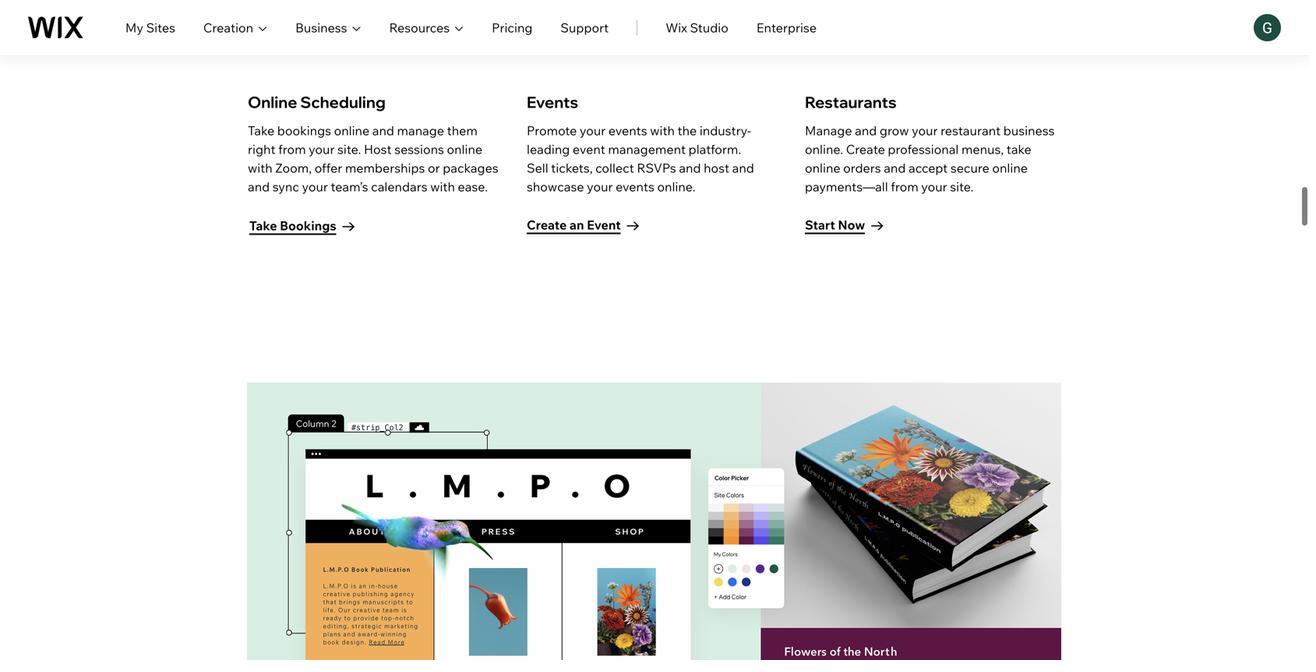 Task type: vqa. For each thing, say whether or not it's contained in the screenshot.
Classes
no



Task type: locate. For each thing, give the bounding box(es) containing it.
a left portfolio
[[576, 19, 583, 35]]

events
[[609, 123, 648, 138], [616, 179, 655, 195]]

online. down the "rsvps" at the top
[[658, 179, 696, 195]]

event
[[573, 141, 606, 157]]

restaurant
[[941, 123, 1001, 138]]

1 horizontal spatial a
[[576, 19, 583, 35]]

grow
[[880, 123, 909, 138]]

create right pricing
[[533, 19, 573, 35]]

online.
[[805, 141, 844, 157], [658, 179, 696, 195]]

with down or
[[430, 179, 455, 195]]

online scheduling
[[248, 92, 389, 112]]

now
[[838, 217, 865, 233]]

a left store on the left of page
[[292, 19, 299, 35]]

with
[[650, 123, 675, 138], [248, 160, 273, 176], [430, 179, 455, 195]]

1 vertical spatial site.
[[950, 179, 974, 195]]

with down right
[[248, 160, 273, 176]]

sell
[[527, 160, 549, 176]]

from down accept
[[891, 179, 919, 195]]

take
[[248, 123, 275, 138], [249, 218, 277, 233]]

manage
[[397, 123, 444, 138]]

create a portfolio site link
[[533, 17, 689, 39]]

your down accept
[[922, 179, 948, 195]]

2 horizontal spatial a
[[848, 17, 855, 32]]

and left sync
[[248, 179, 270, 195]]

online. inside manage and grow your restaurant business online. create professional menus, take online orders and accept secure online payments—all from your site.
[[805, 141, 844, 157]]

a inside create a blog link
[[848, 17, 855, 32]]

sites
[[146, 20, 175, 35]]

take up right
[[248, 123, 275, 138]]

them
[[447, 123, 478, 138]]

1 vertical spatial take
[[249, 218, 277, 233]]

my
[[125, 20, 143, 35]]

create
[[805, 17, 845, 32], [249, 19, 289, 35], [533, 19, 573, 35], [846, 141, 885, 157], [527, 217, 567, 233]]

studio
[[690, 20, 729, 35]]

take bookings
[[249, 218, 337, 233]]

and
[[372, 123, 394, 138], [855, 123, 877, 138], [679, 160, 701, 176], [733, 160, 755, 176], [884, 160, 906, 176], [248, 179, 270, 195]]

team's
[[331, 179, 368, 195]]

create up orders on the right of the page
[[846, 141, 885, 157]]

0 horizontal spatial with
[[248, 160, 273, 176]]

from up 'zoom,'
[[278, 141, 306, 157]]

create a blog link
[[805, 14, 911, 36]]

creation button
[[203, 18, 267, 37]]

bookings
[[280, 218, 337, 233]]

enterprise
[[757, 20, 817, 35]]

promote
[[527, 123, 577, 138]]

resources
[[389, 20, 450, 35]]

create for create an event
[[527, 217, 567, 233]]

event
[[587, 217, 621, 233]]

create a blog
[[805, 17, 886, 32]]

secure
[[951, 160, 990, 176]]

take for take bookings
[[249, 218, 277, 233]]

2 vertical spatial with
[[430, 179, 455, 195]]

create inside manage and grow your restaurant business online. create professional menus, take online orders and accept secure online payments—all from your site.
[[846, 141, 885, 157]]

1 vertical spatial events
[[616, 179, 655, 195]]

create left the an
[[527, 217, 567, 233]]

sessions
[[395, 141, 444, 157]]

bookings
[[277, 123, 331, 138]]

0 vertical spatial with
[[650, 123, 675, 138]]

and left 'host' at the right of page
[[679, 160, 701, 176]]

0 horizontal spatial a
[[292, 19, 299, 35]]

0 horizontal spatial site.
[[338, 141, 361, 157]]

site. up offer
[[338, 141, 361, 157]]

from inside 'take bookings online and manage them right from your site. host sessions online with zoom, offer memberships or packages and sync your team's calendars with ease.'
[[278, 141, 306, 157]]

packages
[[443, 160, 499, 176]]

0 vertical spatial online.
[[805, 141, 844, 157]]

support link
[[561, 18, 609, 37]]

my sites link
[[125, 18, 175, 37]]

and right orders on the right of the page
[[884, 160, 906, 176]]

site. inside 'take bookings online and manage them right from your site. host sessions online with zoom, offer memberships or packages and sync your team's calendars with ease.'
[[338, 141, 361, 157]]

site.
[[338, 141, 361, 157], [950, 179, 974, 195]]

2 horizontal spatial with
[[650, 123, 675, 138]]

1 horizontal spatial online.
[[805, 141, 844, 157]]

0 vertical spatial site.
[[338, 141, 361, 157]]

1 horizontal spatial site.
[[950, 179, 974, 195]]

start now
[[805, 217, 865, 233]]

your
[[580, 123, 606, 138], [912, 123, 938, 138], [309, 141, 335, 157], [302, 179, 328, 195], [587, 179, 613, 195], [922, 179, 948, 195]]

my sites
[[125, 20, 175, 35]]

take inside 'take bookings online and manage them right from your site. host sessions online with zoom, offer memberships or packages and sync your team's calendars with ease.'
[[248, 123, 275, 138]]

a inside create a store link
[[292, 19, 299, 35]]

1 vertical spatial online.
[[658, 179, 696, 195]]

memberships
[[345, 160, 425, 176]]

store
[[302, 19, 335, 35]]

0 vertical spatial take
[[248, 123, 275, 138]]

create for create a blog
[[805, 17, 845, 32]]

accept
[[909, 160, 948, 176]]

a for store
[[292, 19, 299, 35]]

showcase
[[527, 179, 584, 195]]

0 horizontal spatial from
[[278, 141, 306, 157]]

your up event on the top left of the page
[[580, 123, 606, 138]]

take
[[1007, 141, 1032, 157]]

create left store on the left of page
[[249, 19, 289, 35]]

the
[[678, 123, 697, 138]]

take left bookings
[[249, 218, 277, 233]]

with up management
[[650, 123, 675, 138]]

online. down manage
[[805, 141, 844, 157]]

0 horizontal spatial online.
[[658, 179, 696, 195]]

1 horizontal spatial with
[[430, 179, 455, 195]]

sync
[[273, 179, 299, 195]]

events down collect at the left top of page
[[616, 179, 655, 195]]

online
[[334, 123, 370, 138], [447, 141, 483, 157], [805, 160, 841, 176], [993, 160, 1028, 176]]

portfolio
[[586, 19, 638, 35]]

1 vertical spatial with
[[248, 160, 273, 176]]

site. down secure
[[950, 179, 974, 195]]

0 vertical spatial from
[[278, 141, 306, 157]]

a book publication website editing and showcasing design features such as color palette, visual content and more. image
[[247, 383, 1062, 660], [824, 440, 984, 631], [423, 445, 754, 660]]

create left blog
[[805, 17, 845, 32]]

online down them
[[447, 141, 483, 157]]

online up payments—all
[[805, 160, 841, 176]]

events up management
[[609, 123, 648, 138]]

a left blog
[[848, 17, 855, 32]]

1 horizontal spatial from
[[891, 179, 919, 195]]

1 vertical spatial from
[[891, 179, 919, 195]]

pricing
[[492, 20, 533, 35]]

a inside "create a portfolio site" link
[[576, 19, 583, 35]]

professional
[[888, 141, 959, 157]]

a
[[848, 17, 855, 32], [292, 19, 299, 35], [576, 19, 583, 35]]

payments—all
[[805, 179, 888, 195]]

blog
[[858, 17, 886, 32]]

from
[[278, 141, 306, 157], [891, 179, 919, 195]]



Task type: describe. For each thing, give the bounding box(es) containing it.
rsvps
[[637, 160, 676, 176]]

online down take
[[993, 160, 1028, 176]]

pricing link
[[492, 18, 533, 37]]

site. inside manage and grow your restaurant business online. create professional menus, take online orders and accept secure online payments—all from your site.
[[950, 179, 974, 195]]

scheduling
[[300, 92, 386, 112]]

offer
[[315, 160, 342, 176]]

calendars
[[371, 179, 428, 195]]

create a store
[[249, 19, 335, 35]]

business
[[296, 20, 347, 35]]

a for blog
[[848, 17, 855, 32]]

wix studio
[[666, 20, 729, 35]]

leading
[[527, 141, 570, 157]]

and right 'host' at the right of page
[[733, 160, 755, 176]]

create a portfolio site
[[533, 19, 665, 35]]

site
[[641, 19, 665, 35]]

enterprise link
[[757, 18, 817, 37]]

a for portfolio
[[576, 19, 583, 35]]

business
[[1004, 123, 1055, 138]]

orders
[[844, 160, 881, 176]]

and left grow
[[855, 123, 877, 138]]

host
[[704, 160, 730, 176]]

an
[[570, 217, 584, 233]]

or
[[428, 160, 440, 176]]

0 vertical spatial events
[[609, 123, 648, 138]]

your down offer
[[302, 179, 328, 195]]

creation
[[203, 20, 253, 35]]

business button
[[296, 18, 361, 37]]

online
[[248, 92, 297, 112]]

profile image image
[[1254, 14, 1282, 41]]

your up 'professional' at the right top
[[912, 123, 938, 138]]

resources button
[[389, 18, 464, 37]]

manage
[[805, 123, 853, 138]]

your up offer
[[309, 141, 335, 157]]

create an event link
[[527, 215, 649, 237]]

right
[[248, 141, 276, 157]]

from inside manage and grow your restaurant business online. create professional menus, take online orders and accept secure online payments—all from your site.
[[891, 179, 919, 195]]

online. inside promote your events with the industry- leading event management platform. sell tickets, collect rsvps and host and showcase your events online.
[[658, 179, 696, 195]]

support
[[561, 20, 609, 35]]

ease.
[[458, 179, 488, 195]]

create a store link
[[249, 17, 360, 39]]

events
[[527, 92, 579, 112]]

platform.
[[689, 141, 742, 157]]

wix
[[666, 20, 688, 35]]

restaurants
[[805, 92, 897, 112]]

zoom,
[[275, 160, 312, 176]]

take for take bookings online and manage them right from your site. host sessions online with zoom, offer memberships or packages and sync your team's calendars with ease.
[[248, 123, 275, 138]]

start now link
[[805, 215, 897, 237]]

tickets,
[[551, 160, 593, 176]]

and up host
[[372, 123, 394, 138]]

collect
[[596, 160, 634, 176]]

wix studio link
[[666, 18, 729, 37]]

management
[[608, 141, 686, 157]]

host
[[364, 141, 392, 157]]

online down scheduling
[[334, 123, 370, 138]]

take bookings online and manage them right from your site. host sessions online with zoom, offer memberships or packages and sync your team's calendars with ease.
[[248, 123, 499, 195]]

your down collect at the left top of page
[[587, 179, 613, 195]]

take bookings link
[[249, 216, 371, 237]]

promote your events with the industry- leading event management platform. sell tickets, collect rsvps and host and showcase your events online.
[[527, 123, 755, 195]]

manage and grow your restaurant business online. create professional menus, take online orders and accept secure online payments—all from your site.
[[805, 123, 1055, 195]]

create for create a store
[[249, 19, 289, 35]]

transparent video of a hummingbird flying around the screen. element
[[232, 369, 549, 660]]

start
[[805, 217, 836, 233]]

with inside promote your events with the industry- leading event management platform. sell tickets, collect rsvps and host and showcase your events online.
[[650, 123, 675, 138]]

create for create a portfolio site
[[533, 19, 573, 35]]

industry-
[[700, 123, 752, 138]]

create an event
[[527, 217, 621, 233]]

menus,
[[962, 141, 1004, 157]]



